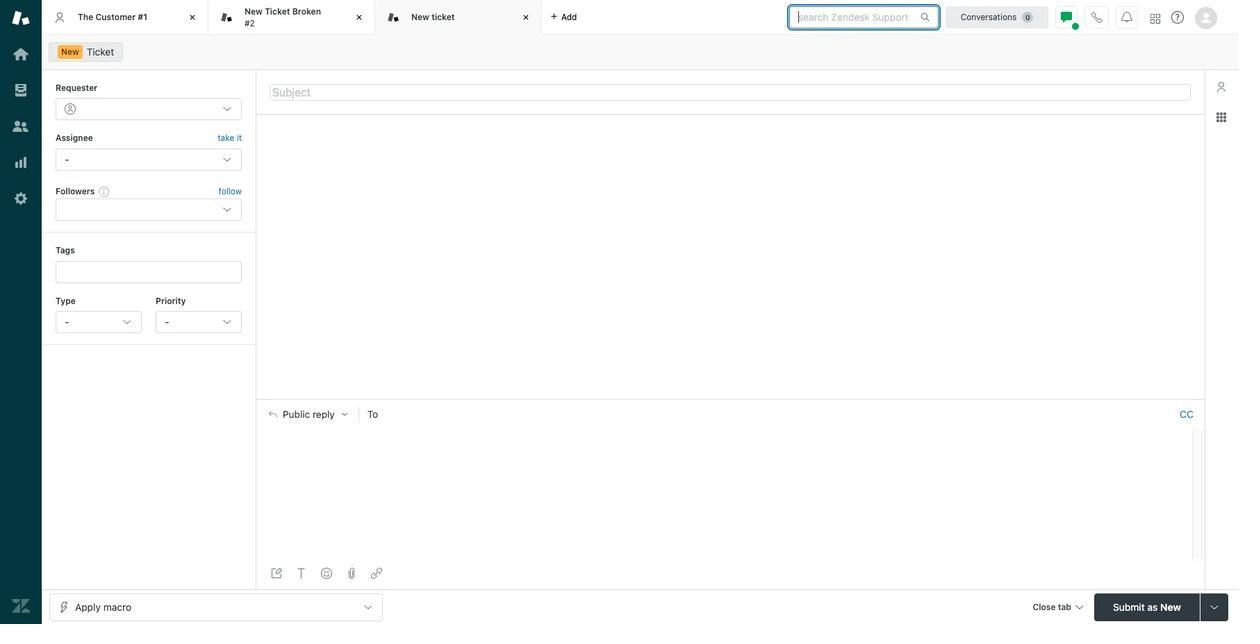 Task type: describe. For each thing, give the bounding box(es) containing it.
apply macro
[[75, 601, 131, 613]]

- button for priority
[[156, 311, 242, 334]]

add link (cmd k) image
[[371, 568, 382, 580]]

cc
[[1180, 409, 1194, 421]]

Subject field
[[270, 84, 1191, 100]]

tags
[[56, 245, 75, 256]]

it
[[237, 133, 242, 143]]

macro
[[103, 601, 131, 613]]

conversations button
[[946, 6, 1049, 28]]

customer context image
[[1216, 81, 1227, 92]]

tags element
[[56, 261, 242, 283]]

cc button
[[1180, 409, 1194, 421]]

ticket
[[432, 12, 455, 22]]

- for priority
[[165, 316, 169, 328]]

requester element
[[56, 98, 242, 121]]

ticket inside the secondary element
[[87, 46, 114, 58]]

main element
[[0, 0, 42, 625]]

take
[[218, 133, 234, 143]]

- for type
[[65, 316, 69, 328]]

conversations
[[961, 11, 1017, 22]]

add attachment image
[[346, 568, 357, 580]]

get started image
[[12, 45, 30, 63]]

follow
[[219, 186, 242, 197]]

apply
[[75, 601, 101, 613]]

displays possible ticket submission types image
[[1209, 602, 1220, 613]]

broken
[[292, 6, 321, 17]]

followers element
[[56, 199, 242, 221]]

format text image
[[296, 568, 307, 580]]

secondary element
[[42, 38, 1238, 66]]

close tab button
[[1027, 594, 1089, 624]]

new right the as
[[1161, 601, 1181, 613]]

insert emojis image
[[321, 568, 332, 580]]

close
[[1033, 602, 1056, 613]]

get help image
[[1172, 11, 1184, 24]]

take it
[[218, 133, 242, 143]]

new ticket tab
[[375, 0, 542, 35]]

take it button
[[218, 132, 242, 146]]

submit
[[1113, 601, 1145, 613]]

button displays agent's chat status as online. image
[[1061, 11, 1072, 23]]

customer
[[96, 12, 136, 22]]



Task type: locate. For each thing, give the bounding box(es) containing it.
0 horizontal spatial close image
[[186, 10, 199, 24]]

zendesk image
[[12, 598, 30, 616]]

the customer #1
[[78, 12, 147, 22]]

- down assignee
[[65, 153, 69, 165]]

ticket down "the customer #1"
[[87, 46, 114, 58]]

0 vertical spatial ticket
[[265, 6, 290, 17]]

#1
[[138, 12, 147, 22]]

the
[[78, 12, 93, 22]]

close image right #1
[[186, 10, 199, 24]]

follow button
[[219, 186, 242, 198]]

close image right broken
[[352, 10, 366, 24]]

close image inside tab
[[352, 10, 366, 24]]

2 close image from the left
[[352, 10, 366, 24]]

new
[[245, 6, 263, 17], [411, 12, 429, 22], [61, 47, 79, 57], [1161, 601, 1181, 613]]

new for new ticket broken #2
[[245, 6, 263, 17]]

notifications image
[[1122, 11, 1133, 23]]

zendesk products image
[[1151, 14, 1161, 23]]

info on adding followers image
[[99, 186, 110, 197]]

add
[[562, 11, 577, 22]]

ticket left broken
[[265, 6, 290, 17]]

1 horizontal spatial close image
[[352, 10, 366, 24]]

close image inside the customer #1 tab
[[186, 10, 199, 24]]

1 - button from the left
[[56, 311, 142, 334]]

- inside assignee element
[[65, 153, 69, 165]]

1 horizontal spatial - button
[[156, 311, 242, 334]]

1 vertical spatial ticket
[[87, 46, 114, 58]]

type
[[56, 296, 76, 306]]

as
[[1148, 601, 1158, 613]]

minimize composer image
[[725, 394, 736, 405]]

new ticket broken #2
[[245, 6, 321, 28]]

new inside the secondary element
[[61, 47, 79, 57]]

close image left add popup button
[[519, 10, 533, 24]]

- button down priority at the top of the page
[[156, 311, 242, 334]]

- down priority at the top of the page
[[165, 316, 169, 328]]

close image inside new ticket tab
[[519, 10, 533, 24]]

new left "ticket"
[[411, 12, 429, 22]]

new up #2
[[245, 6, 263, 17]]

new up requester
[[61, 47, 79, 57]]

2 - button from the left
[[156, 311, 242, 334]]

public
[[283, 410, 310, 421]]

zendesk support image
[[12, 9, 30, 27]]

search Zendesk Support field
[[799, 11, 915, 23]]

new for new
[[61, 47, 79, 57]]

ticket
[[265, 6, 290, 17], [87, 46, 114, 58]]

- down type
[[65, 316, 69, 328]]

new inside new ticket broken #2
[[245, 6, 263, 17]]

submit as new
[[1113, 601, 1181, 613]]

new inside new ticket tab
[[411, 12, 429, 22]]

tab containing new ticket broken
[[208, 0, 375, 35]]

views image
[[12, 81, 30, 99]]

add button
[[542, 0, 586, 34]]

reply
[[313, 410, 335, 421]]

draft mode image
[[271, 568, 282, 580]]

customers image
[[12, 117, 30, 136]]

new for new ticket
[[411, 12, 429, 22]]

2 horizontal spatial close image
[[519, 10, 533, 24]]

ticket inside new ticket broken #2
[[265, 6, 290, 17]]

- button
[[56, 311, 142, 334], [156, 311, 242, 334]]

apps image
[[1216, 112, 1227, 123]]

assignee
[[56, 133, 93, 143]]

1 close image from the left
[[186, 10, 199, 24]]

0 horizontal spatial ticket
[[87, 46, 114, 58]]

close image
[[186, 10, 199, 24], [352, 10, 366, 24], [519, 10, 533, 24]]

requester
[[56, 83, 98, 93]]

close tab
[[1033, 602, 1072, 613]]

1 horizontal spatial ticket
[[265, 6, 290, 17]]

-
[[65, 153, 69, 165], [65, 316, 69, 328], [165, 316, 169, 328]]

#2
[[245, 18, 255, 28]]

- button for type
[[56, 311, 142, 334]]

followers
[[56, 186, 95, 197]]

tab
[[1058, 602, 1072, 613]]

public reply
[[283, 410, 335, 421]]

assignee element
[[56, 149, 242, 171]]

tab
[[208, 0, 375, 35]]

close image for new ticket
[[519, 10, 533, 24]]

public reply button
[[256, 401, 358, 430]]

close image for the customer #1
[[186, 10, 199, 24]]

admin image
[[12, 190, 30, 208]]

to
[[367, 409, 378, 421]]

new ticket
[[411, 12, 455, 22]]

priority
[[156, 296, 186, 306]]

reporting image
[[12, 154, 30, 172]]

3 close image from the left
[[519, 10, 533, 24]]

- button down type
[[56, 311, 142, 334]]

tabs tab list
[[42, 0, 790, 35]]

0 horizontal spatial - button
[[56, 311, 142, 334]]

the customer #1 tab
[[42, 0, 208, 35]]



Task type: vqa. For each thing, say whether or not it's contained in the screenshot.
topmost Ticket
yes



